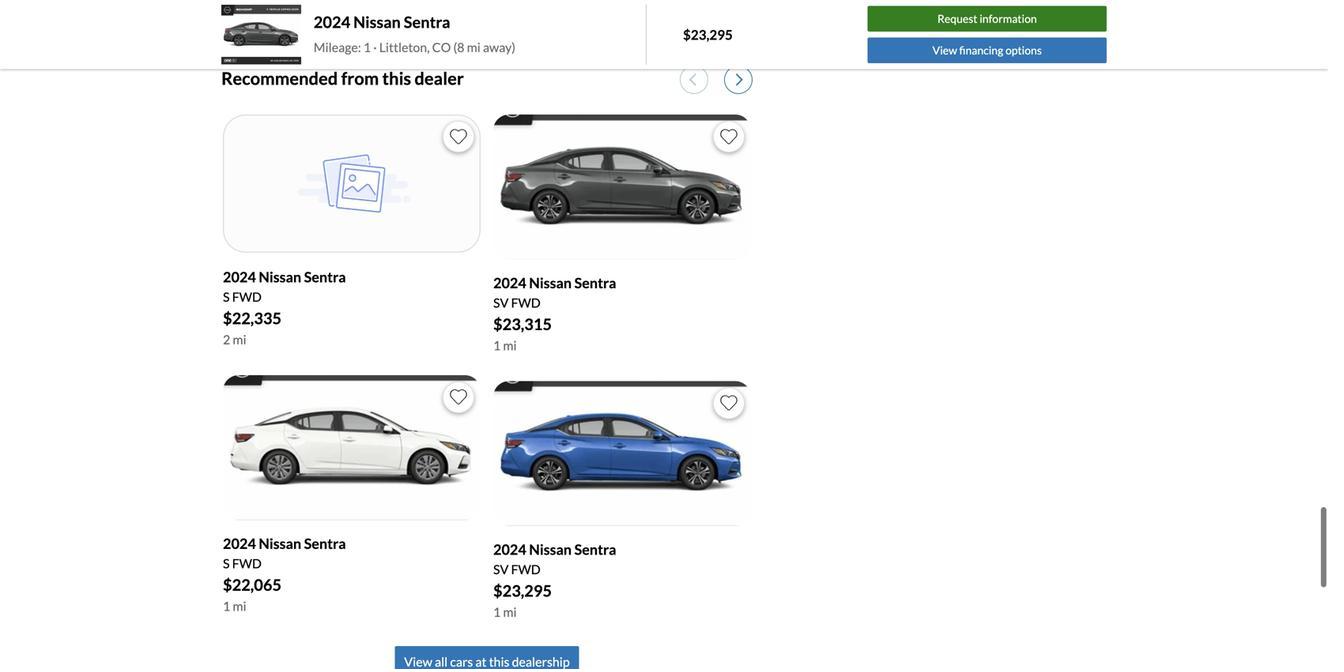 Task type: locate. For each thing, give the bounding box(es) containing it.
fwd
[[232, 289, 262, 305], [511, 295, 541, 311], [232, 556, 262, 572], [511, 562, 541, 578]]

1
[[364, 39, 371, 55], [494, 338, 501, 354], [223, 599, 230, 614], [494, 605, 501, 620]]

sv
[[494, 295, 509, 311], [494, 562, 509, 578]]

sentra
[[404, 12, 451, 31], [304, 269, 346, 286], [575, 274, 617, 292], [304, 535, 346, 553], [575, 541, 617, 559]]

fwd inside the 2024 nissan sentra s fwd $22,335 2 mi
[[232, 289, 262, 305]]

s
[[223, 289, 230, 305], [223, 556, 230, 572]]

sentra for $22,335
[[304, 269, 346, 286]]

fwd for $22,335
[[232, 289, 262, 305]]

mi for $23,295
[[503, 605, 517, 620]]

1 inside 2024 nissan sentra mileage: 1 · littleton, co (8 mi away)
[[364, 39, 371, 55]]

sentra inside the 2024 nissan sentra s fwd $22,335 2 mi
[[304, 269, 346, 286]]

fwd inside 2024 nissan sentra sv fwd $23,295 1 mi
[[511, 562, 541, 578]]

2024 inside 2024 nissan sentra sv fwd $23,315 1 mi
[[494, 274, 527, 292]]

1 vertical spatial s
[[223, 556, 230, 572]]

sentra for $23,315
[[575, 274, 617, 292]]

s for $22,065
[[223, 556, 230, 572]]

2024 nissan sentra image
[[221, 5, 301, 65], [223, 115, 481, 254], [494, 115, 751, 260], [223, 376, 481, 521], [494, 382, 751, 527]]

2024 nissan sentra image for $22,335
[[223, 115, 481, 254]]

·
[[374, 39, 377, 55]]

fwd inside 2024 nissan sentra sv fwd $23,315 1 mi
[[511, 295, 541, 311]]

sentra inside 2024 nissan sentra s fwd $22,065 1 mi
[[304, 535, 346, 553]]

s inside the 2024 nissan sentra s fwd $22,335 2 mi
[[223, 289, 230, 305]]

1 s from the top
[[223, 289, 230, 305]]

s up $22,335
[[223, 289, 230, 305]]

sv inside 2024 nissan sentra sv fwd $23,315 1 mi
[[494, 295, 509, 311]]

1 horizontal spatial $23,295
[[683, 27, 733, 43]]

sentra inside 2024 nissan sentra sv fwd $23,295 1 mi
[[575, 541, 617, 559]]

nissan inside 2024 nissan sentra s fwd $22,065 1 mi
[[259, 535, 301, 553]]

view
[[933, 44, 958, 57]]

1 inside 2024 nissan sentra sv fwd $23,295 1 mi
[[494, 605, 501, 620]]

sv for $23,315
[[494, 295, 509, 311]]

$22,335
[[223, 309, 282, 328]]

2024 nissan sentra image for $23,315
[[494, 115, 751, 260]]

2024
[[314, 12, 351, 31], [223, 269, 256, 286], [494, 274, 527, 292], [223, 535, 256, 553], [494, 541, 527, 559]]

sv inside 2024 nissan sentra sv fwd $23,295 1 mi
[[494, 562, 509, 578]]

nissan
[[354, 12, 401, 31], [259, 269, 301, 286], [529, 274, 572, 292], [259, 535, 301, 553], [529, 541, 572, 559]]

fwd for $23,295
[[511, 562, 541, 578]]

mi for $23,315
[[503, 338, 517, 354]]

nissan inside 2024 nissan sentra mileage: 1 · littleton, co (8 mi away)
[[354, 12, 401, 31]]

nissan inside the 2024 nissan sentra s fwd $22,335 2 mi
[[259, 269, 301, 286]]

2 sv from the top
[[494, 562, 509, 578]]

1 inside 2024 nissan sentra s fwd $22,065 1 mi
[[223, 599, 230, 614]]

mi inside 2024 nissan sentra sv fwd $23,295 1 mi
[[503, 605, 517, 620]]

2
[[223, 332, 230, 348]]

1 for $23,315
[[494, 338, 501, 354]]

2024 nissan sentra image for $23,295
[[494, 382, 751, 527]]

mi
[[467, 39, 481, 55], [233, 332, 246, 348], [503, 338, 517, 354], [233, 599, 246, 614], [503, 605, 517, 620]]

s up $22,065
[[223, 556, 230, 572]]

1 for $22,065
[[223, 599, 230, 614]]

mi inside the 2024 nissan sentra s fwd $22,335 2 mi
[[233, 332, 246, 348]]

0 vertical spatial sv
[[494, 295, 509, 311]]

s inside 2024 nissan sentra s fwd $22,065 1 mi
[[223, 556, 230, 572]]

financing
[[960, 44, 1004, 57]]

1 inside 2024 nissan sentra sv fwd $23,315 1 mi
[[494, 338, 501, 354]]

0 horizontal spatial $23,295
[[494, 582, 552, 601]]

$23,295
[[683, 27, 733, 43], [494, 582, 552, 601]]

2024 for $23,295
[[494, 541, 527, 559]]

co
[[432, 39, 451, 55]]

2024 inside 2024 nissan sentra sv fwd $23,295 1 mi
[[494, 541, 527, 559]]

2024 inside 2024 nissan sentra s fwd $22,065 1 mi
[[223, 535, 256, 553]]

1 sv from the top
[[494, 295, 509, 311]]

nissan for ·
[[354, 12, 401, 31]]

2024 for ·
[[314, 12, 351, 31]]

fwd inside 2024 nissan sentra s fwd $22,065 1 mi
[[232, 556, 262, 572]]

nissan inside 2024 nissan sentra sv fwd $23,315 1 mi
[[529, 274, 572, 292]]

request information button
[[868, 6, 1107, 32]]

nissan inside 2024 nissan sentra sv fwd $23,295 1 mi
[[529, 541, 572, 559]]

0 vertical spatial $23,295
[[683, 27, 733, 43]]

mi inside 2024 nissan sentra s fwd $22,065 1 mi
[[233, 599, 246, 614]]

2024 inside the 2024 nissan sentra s fwd $22,335 2 mi
[[223, 269, 256, 286]]

2024 inside 2024 nissan sentra mileage: 1 · littleton, co (8 mi away)
[[314, 12, 351, 31]]

$23,315
[[494, 315, 552, 334]]

nissan for $23,315
[[529, 274, 572, 292]]

2024 nissan sentra s fwd $22,335 2 mi
[[223, 269, 346, 348]]

0 vertical spatial s
[[223, 289, 230, 305]]

from
[[341, 68, 379, 89]]

sentra inside 2024 nissan sentra sv fwd $23,315 1 mi
[[575, 274, 617, 292]]

1 vertical spatial sv
[[494, 562, 509, 578]]

2024 nissan sentra s fwd $22,065 1 mi
[[223, 535, 346, 614]]

1 vertical spatial $23,295
[[494, 582, 552, 601]]

2024 nissan sentra sv fwd $23,315 1 mi
[[494, 274, 617, 354]]

2 s from the top
[[223, 556, 230, 572]]

sentra inside 2024 nissan sentra mileage: 1 · littleton, co (8 mi away)
[[404, 12, 451, 31]]

mi inside 2024 nissan sentra sv fwd $23,315 1 mi
[[503, 338, 517, 354]]



Task type: vqa. For each thing, say whether or not it's contained in the screenshot.
FWD related to $22,335
yes



Task type: describe. For each thing, give the bounding box(es) containing it.
$23,295 inside 2024 nissan sentra sv fwd $23,295 1 mi
[[494, 582, 552, 601]]

dealer
[[415, 68, 464, 89]]

2024 for $23,315
[[494, 274, 527, 292]]

mi for $22,065
[[233, 599, 246, 614]]

nissan for $22,335
[[259, 269, 301, 286]]

mi inside 2024 nissan sentra mileage: 1 · littleton, co (8 mi away)
[[467, 39, 481, 55]]

recommended
[[221, 68, 338, 89]]

nissan for $23,295
[[529, 541, 572, 559]]

mi for $22,335
[[233, 332, 246, 348]]

sv for $23,295
[[494, 562, 509, 578]]

request
[[938, 12, 978, 25]]

view financing options
[[933, 44, 1042, 57]]

littleton,
[[379, 39, 430, 55]]

fwd for $23,315
[[511, 295, 541, 311]]

1 for $23,295
[[494, 605, 501, 620]]

s for $22,335
[[223, 289, 230, 305]]

this
[[382, 68, 411, 89]]

request information
[[938, 12, 1037, 25]]

recommended from this dealer
[[221, 68, 464, 89]]

view financing options button
[[868, 38, 1107, 63]]

2024 nissan sentra mileage: 1 · littleton, co (8 mi away)
[[314, 12, 516, 55]]

mileage:
[[314, 39, 361, 55]]

information
[[980, 12, 1037, 25]]

2024 nissan sentra sv fwd $23,295 1 mi
[[494, 541, 617, 620]]

2024 nissan sentra image for $22,065
[[223, 376, 481, 521]]

$22,065
[[223, 576, 282, 595]]

sentra for $22,065
[[304, 535, 346, 553]]

(8
[[454, 39, 465, 55]]

scroll right image
[[737, 73, 743, 87]]

2024 for $22,065
[[223, 535, 256, 553]]

nissan for $22,065
[[259, 535, 301, 553]]

fwd for $22,065
[[232, 556, 262, 572]]

options
[[1006, 44, 1042, 57]]

sentra for ·
[[404, 12, 451, 31]]

sentra for $23,295
[[575, 541, 617, 559]]

scroll left image
[[690, 73, 697, 87]]

away)
[[483, 39, 516, 55]]

2024 for $22,335
[[223, 269, 256, 286]]



